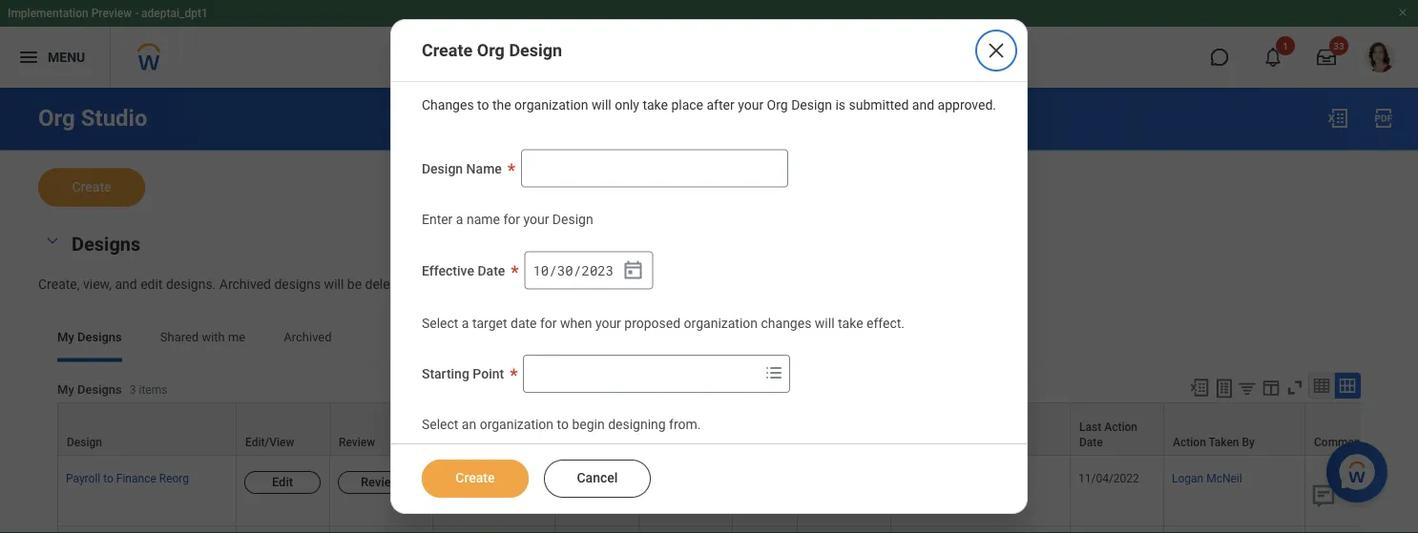 Task type: locate. For each thing, give the bounding box(es) containing it.
2 vertical spatial to
[[103, 472, 113, 485]]

fullscreen image
[[1285, 377, 1306, 398]]

1 vertical spatial settings
[[464, 475, 510, 489]]

2 / from the left
[[574, 262, 582, 279]]

action left taken
[[1173, 436, 1207, 449]]

create button down settings popup button
[[422, 460, 529, 498]]

your right when at the left of page
[[596, 315, 621, 331]]

action taken by
[[1173, 436, 1255, 449]]

1 horizontal spatial point
[[944, 436, 971, 449]]

1 horizontal spatial after
[[707, 97, 735, 113]]

designs for my designs 3 items
[[77, 382, 122, 397]]

take left effect.
[[838, 315, 864, 331]]

starting point inside "create org design" dialog
[[422, 367, 504, 382]]

my down the create,
[[57, 330, 74, 344]]

name
[[466, 161, 502, 177]]

0 horizontal spatial effective date
[[422, 263, 505, 279]]

logan mcneil
[[1172, 472, 1243, 485]]

designs
[[72, 233, 141, 256], [77, 330, 122, 344], [77, 382, 122, 397]]

11/04/2022 down creation date at the bottom of the page
[[647, 472, 708, 485]]

org left studio
[[38, 105, 75, 132]]

1 horizontal spatial your
[[596, 315, 621, 331]]

0 horizontal spatial effective
[[422, 263, 474, 279]]

2 vertical spatial designs
[[77, 382, 122, 397]]

organization down designs 'group'
[[684, 315, 758, 331]]

0 horizontal spatial after
[[412, 276, 440, 292]]

1 vertical spatial my
[[57, 382, 74, 397]]

enter a name for your design
[[422, 212, 594, 227]]

0 vertical spatial a
[[456, 212, 463, 227]]

starting
[[422, 367, 470, 382], [900, 436, 941, 449]]

settings down settings popup button
[[464, 475, 510, 489]]

creation
[[648, 436, 692, 449]]

export to worksheets image
[[1213, 377, 1236, 400]]

tab list
[[38, 316, 1381, 362]]

1 vertical spatial select
[[422, 417, 459, 433]]

designs button
[[72, 233, 141, 256]]

and
[[913, 97, 935, 113], [115, 276, 137, 292]]

date inside last action date
[[1080, 436, 1103, 449]]

starting point right effective date popup button
[[900, 436, 971, 449]]

design name
[[422, 161, 502, 177]]

will left be
[[324, 276, 344, 292]]

payroll to finance reorg
[[66, 472, 189, 485]]

me
[[228, 330, 246, 344]]

0 horizontal spatial org
[[38, 105, 75, 132]]

action
[[1105, 420, 1138, 434], [1173, 436, 1207, 449]]

effective date right 'status' popup button
[[807, 436, 878, 449]]

1 horizontal spatial /
[[574, 262, 582, 279]]

0 vertical spatial take
[[643, 97, 668, 113]]

select to filter grid data image
[[1237, 378, 1258, 398]]

1 vertical spatial point
[[944, 436, 971, 449]]

settings
[[442, 436, 484, 449], [464, 475, 510, 489]]

tab list containing my designs
[[38, 316, 1381, 362]]

/ right "10"
[[549, 262, 557, 279]]

settings down an
[[442, 436, 484, 449]]

1 vertical spatial review
[[361, 475, 400, 489]]

review inside button
[[361, 475, 400, 489]]

effective date inside popup button
[[807, 436, 878, 449]]

1 horizontal spatial take
[[838, 315, 864, 331]]

0 vertical spatial effective date
[[422, 263, 505, 279]]

inbox large image
[[1318, 48, 1337, 67]]

last action date
[[1080, 420, 1138, 449]]

after right place
[[707, 97, 735, 113]]

changes
[[761, 315, 812, 331]]

starting point
[[422, 367, 504, 382], [900, 436, 971, 449]]

review button
[[330, 403, 433, 455]]

review down review popup button
[[361, 475, 400, 489]]

settings inside button
[[464, 475, 510, 489]]

archived left designs
[[219, 276, 271, 292]]

0 horizontal spatial and
[[115, 276, 137, 292]]

1 vertical spatial will
[[324, 276, 344, 292]]

10 / 30 / 2023
[[533, 262, 614, 279]]

after inside designs 'group'
[[412, 276, 440, 292]]

0 horizontal spatial point
[[473, 367, 504, 382]]

days.
[[462, 276, 493, 292]]

for right date
[[540, 315, 557, 331]]

point inside popup button
[[944, 436, 971, 449]]

toolbar inside org studio main content
[[1181, 373, 1361, 402]]

0 vertical spatial review
[[339, 436, 375, 449]]

1 vertical spatial for
[[540, 315, 557, 331]]

0 vertical spatial copy
[[564, 436, 590, 449]]

changes to the organization will only take place after your org design is submitted and approved.
[[422, 97, 997, 113]]

1 horizontal spatial will
[[592, 97, 612, 113]]

1 vertical spatial after
[[412, 276, 440, 292]]

11/04/2022 down last action date
[[1079, 472, 1140, 485]]

taken
[[1209, 436, 1240, 449]]

0 vertical spatial create
[[422, 41, 473, 61]]

1 horizontal spatial for
[[540, 315, 557, 331]]

copy inside popup button
[[564, 436, 590, 449]]

1 horizontal spatial starting point
[[900, 436, 971, 449]]

0 vertical spatial effective
[[422, 263, 474, 279]]

designs down view,
[[77, 330, 122, 344]]

2 horizontal spatial will
[[815, 315, 835, 331]]

copy down begin
[[564, 436, 590, 449]]

effective inside popup button
[[807, 436, 852, 449]]

create left search "image"
[[422, 41, 473, 61]]

0 horizontal spatial starting point
[[422, 367, 504, 382]]

a right 'enter'
[[456, 212, 463, 227]]

a left target
[[462, 315, 469, 331]]

the
[[493, 97, 511, 113]]

design up payroll
[[67, 436, 102, 449]]

organization right 'the'
[[515, 97, 589, 113]]

take right only at top
[[643, 97, 668, 113]]

copy inside button
[[587, 475, 616, 489]]

view printable version (pdf) image
[[1373, 107, 1396, 130]]

0 vertical spatial select
[[422, 315, 459, 331]]

org
[[477, 41, 505, 61], [767, 97, 788, 113], [38, 105, 75, 132]]

creation date
[[648, 436, 718, 449]]

organization right an
[[480, 417, 554, 433]]

row containing edit
[[57, 456, 1385, 526]]

click to view/edit grid preferences image
[[1261, 377, 1282, 398]]

effective date
[[422, 263, 505, 279], [807, 436, 878, 449]]

studio
[[81, 105, 148, 132]]

0 vertical spatial after
[[707, 97, 735, 113]]

design
[[509, 41, 563, 61], [792, 97, 832, 113], [422, 161, 463, 177], [553, 212, 594, 227], [67, 436, 102, 449]]

2 vertical spatial your
[[596, 315, 621, 331]]

designs left 3
[[77, 382, 122, 397]]

1 horizontal spatial action
[[1173, 436, 1207, 449]]

1 horizontal spatial and
[[913, 97, 935, 113]]

0 horizontal spatial for
[[504, 212, 520, 227]]

create button up designs button
[[38, 169, 145, 207]]

select
[[422, 315, 459, 331], [422, 417, 459, 433]]

organization
[[515, 97, 589, 113], [684, 315, 758, 331], [480, 417, 554, 433]]

implementation preview -   adeptai_dpt1
[[8, 7, 208, 20]]

copy
[[564, 436, 590, 449], [587, 475, 616, 489]]

create
[[422, 41, 473, 61], [72, 179, 111, 195], [456, 471, 495, 486]]

will inside designs 'group'
[[324, 276, 344, 292]]

your up "10"
[[524, 212, 549, 227]]

0 horizontal spatial take
[[643, 97, 668, 113]]

activity stream image
[[1310, 482, 1339, 510]]

a
[[456, 212, 463, 227], [462, 315, 469, 331]]

copy for edit
[[587, 475, 616, 489]]

finance
[[116, 472, 156, 485]]

1 vertical spatial effective
[[807, 436, 852, 449]]

chevron down image
[[41, 234, 64, 248]]

1 vertical spatial copy
[[587, 475, 616, 489]]

designs
[[274, 276, 321, 292]]

with
[[202, 330, 225, 344]]

create button
[[38, 169, 145, 207], [422, 460, 529, 498]]

starting up an
[[422, 367, 470, 382]]

1 vertical spatial a
[[462, 315, 469, 331]]

0 vertical spatial my
[[57, 330, 74, 344]]

select down 90
[[422, 315, 459, 331]]

1 horizontal spatial 11/04/2022
[[1079, 472, 1140, 485]]

archived
[[219, 276, 271, 292], [284, 330, 332, 344]]

1 vertical spatial designs
[[77, 330, 122, 344]]

review up review button
[[339, 436, 375, 449]]

and inside designs 'group'
[[115, 276, 137, 292]]

row containing last action date
[[57, 402, 1385, 456]]

select for select an organization to begin designing from.
[[422, 417, 459, 433]]

starting point up an
[[422, 367, 504, 382]]

begin
[[572, 417, 605, 433]]

reorg
[[159, 472, 189, 485]]

2 horizontal spatial to
[[557, 417, 569, 433]]

1 select from the top
[[422, 315, 459, 331]]

1 horizontal spatial org
[[477, 41, 505, 61]]

0 vertical spatial organization
[[515, 97, 589, 113]]

toolbar
[[1181, 373, 1361, 402]]

designing
[[608, 417, 666, 433]]

create up designs button
[[72, 179, 111, 195]]

org up 'the'
[[477, 41, 505, 61]]

1 11/04/2022 from the left
[[647, 472, 708, 485]]

0 vertical spatial point
[[473, 367, 504, 382]]

last action date button
[[1071, 403, 1164, 455]]

select left an
[[422, 417, 459, 433]]

0 vertical spatial and
[[913, 97, 935, 113]]

notifications large image
[[1264, 48, 1283, 67]]

0 vertical spatial starting point
[[422, 367, 504, 382]]

designs for my designs
[[77, 330, 122, 344]]

place
[[672, 97, 704, 113]]

archived down designs
[[284, 330, 332, 344]]

close tooltip
[[970, 51, 1023, 89]]

design left name
[[422, 161, 463, 177]]

0 vertical spatial settings
[[442, 436, 484, 449]]

1 vertical spatial and
[[115, 276, 137, 292]]

point inside "create org design" dialog
[[473, 367, 504, 382]]

starting inside popup button
[[900, 436, 941, 449]]

action inside last action date
[[1105, 420, 1138, 434]]

1 horizontal spatial to
[[477, 97, 489, 113]]

0 vertical spatial designs
[[72, 233, 141, 256]]

1 vertical spatial create button
[[422, 460, 529, 498]]

2 horizontal spatial your
[[738, 97, 764, 113]]

0 horizontal spatial /
[[549, 262, 557, 279]]

and left edit
[[115, 276, 137, 292]]

row for designs 'group'
[[57, 456, 1385, 526]]

1 row from the top
[[57, 402, 1385, 456]]

0 horizontal spatial to
[[103, 472, 113, 485]]

0 horizontal spatial your
[[524, 212, 549, 227]]

1 vertical spatial create
[[72, 179, 111, 195]]

archived inside designs 'group'
[[219, 276, 271, 292]]

org left is
[[767, 97, 788, 113]]

11/04/2022
[[647, 472, 708, 485], [1079, 472, 1140, 485]]

effective date group
[[524, 251, 653, 290]]

create down settings popup button
[[456, 471, 495, 486]]

date
[[511, 315, 537, 331]]

to for reorg
[[103, 472, 113, 485]]

after inside "create org design" dialog
[[707, 97, 735, 113]]

1 vertical spatial starting
[[900, 436, 941, 449]]

effect.
[[867, 315, 905, 331]]

to inside "row"
[[103, 472, 113, 485]]

0 horizontal spatial archived
[[219, 276, 271, 292]]

my for my designs 3 items
[[57, 382, 74, 397]]

action taken by button
[[1165, 403, 1305, 455]]

will right changes
[[815, 315, 835, 331]]

Design Name text field
[[521, 150, 788, 188]]

2 my from the top
[[57, 382, 74, 397]]

0 horizontal spatial action
[[1105, 420, 1138, 434]]

0 vertical spatial to
[[477, 97, 489, 113]]

1 my from the top
[[57, 330, 74, 344]]

row
[[57, 402, 1385, 456], [57, 456, 1385, 526], [57, 526, 1385, 534]]

effective date down name
[[422, 263, 505, 279]]

close environment banner image
[[1398, 7, 1409, 18]]

2 11/04/2022 from the left
[[1079, 472, 1140, 485]]

effective right 'status' popup button
[[807, 436, 852, 449]]

designs up view,
[[72, 233, 141, 256]]

3 row from the top
[[57, 526, 1385, 534]]

enter
[[422, 212, 453, 227]]

and left approved.
[[913, 97, 935, 113]]

point
[[473, 367, 504, 382], [944, 436, 971, 449]]

review
[[339, 436, 375, 449], [361, 475, 400, 489]]

review inside popup button
[[339, 436, 375, 449]]

designs group
[[38, 230, 1381, 293]]

1 horizontal spatial archived
[[284, 330, 332, 344]]

0 vertical spatial create button
[[38, 169, 145, 207]]

2 row from the top
[[57, 456, 1385, 526]]

2 vertical spatial will
[[815, 315, 835, 331]]

cell
[[733, 456, 798, 526], [798, 456, 892, 526], [57, 526, 237, 534], [237, 526, 330, 534], [330, 526, 433, 534], [433, 526, 556, 534], [556, 526, 640, 534], [640, 526, 733, 534], [733, 526, 798, 534], [798, 526, 892, 534], [892, 526, 1071, 534], [1071, 526, 1165, 534], [1165, 526, 1306, 534], [1306, 526, 1385, 534]]

0 horizontal spatial create button
[[38, 169, 145, 207]]

edit
[[140, 276, 163, 292]]

your right place
[[738, 97, 764, 113]]

3
[[130, 383, 136, 397]]

1 horizontal spatial create button
[[422, 460, 529, 498]]

0 vertical spatial action
[[1105, 420, 1138, 434]]

org inside main content
[[38, 105, 75, 132]]

effective
[[422, 263, 474, 279], [807, 436, 852, 449]]

submitted
[[849, 97, 909, 113]]

status button
[[733, 403, 797, 455]]

1 vertical spatial your
[[524, 212, 549, 227]]

1 horizontal spatial starting
[[900, 436, 941, 449]]

1 vertical spatial starting point
[[900, 436, 971, 449]]

1 horizontal spatial effective
[[807, 436, 852, 449]]

to right payroll
[[103, 472, 113, 485]]

2 select from the top
[[422, 417, 459, 433]]

1 horizontal spatial effective date
[[807, 436, 878, 449]]

my down my designs
[[57, 382, 74, 397]]

copy down copy popup button
[[587, 475, 616, 489]]

/ right 30
[[574, 262, 582, 279]]

take
[[643, 97, 668, 113], [838, 315, 864, 331]]

1 vertical spatial effective date
[[807, 436, 878, 449]]

will left only at top
[[592, 97, 612, 113]]

edit/view
[[245, 436, 294, 449]]

1 vertical spatial archived
[[284, 330, 332, 344]]

0 vertical spatial starting
[[422, 367, 470, 382]]

2 vertical spatial organization
[[480, 417, 554, 433]]

0 horizontal spatial will
[[324, 276, 344, 292]]

designs inside tab list
[[77, 330, 122, 344]]

settings for edit/view
[[442, 436, 484, 449]]

expand table image
[[1339, 376, 1358, 396]]

0 vertical spatial archived
[[219, 276, 271, 292]]

to left begin
[[557, 417, 569, 433]]

0 horizontal spatial starting
[[422, 367, 470, 382]]

review for edit
[[361, 475, 400, 489]]

0 horizontal spatial 11/04/2022
[[647, 472, 708, 485]]

to left 'the'
[[477, 97, 489, 113]]

changes
[[422, 97, 474, 113]]

action right last
[[1105, 420, 1138, 434]]

effective down 'enter'
[[422, 263, 474, 279]]

my inside tab list
[[57, 330, 74, 344]]

for right name
[[504, 212, 520, 227]]

settings button
[[441, 471, 533, 494]]

starting right effective date popup button
[[900, 436, 941, 449]]

settings inside popup button
[[442, 436, 484, 449]]

after left 90
[[412, 276, 440, 292]]



Task type: vqa. For each thing, say whether or not it's contained in the screenshot.
'Export to Worksheets' icon's Export To Excel image
yes



Task type: describe. For each thing, give the bounding box(es) containing it.
preview
[[91, 7, 132, 20]]

edit button
[[244, 471, 321, 494]]

design button
[[58, 403, 236, 455]]

2 horizontal spatial org
[[767, 97, 788, 113]]

edit
[[272, 475, 293, 489]]

shared with me
[[160, 330, 246, 344]]

shared
[[160, 330, 199, 344]]

logan mcneil link
[[1172, 468, 1243, 485]]

1 / from the left
[[549, 262, 557, 279]]

select an organization to begin designing from.
[[422, 417, 701, 433]]

1 vertical spatial to
[[557, 417, 569, 433]]

row for implementation preview -   adeptai_dpt1 'banner'
[[57, 402, 1385, 456]]

payroll
[[66, 472, 100, 485]]

from.
[[669, 417, 701, 433]]

implementation preview -   adeptai_dpt1 banner
[[0, 0, 1419, 88]]

prompts image
[[763, 362, 786, 385]]

proposed
[[625, 315, 681, 331]]

comments
[[1315, 436, 1371, 449]]

create button inside dialog
[[422, 460, 529, 498]]

edit/view button
[[237, 403, 329, 455]]

effective inside "create org design" dialog
[[422, 263, 474, 279]]

create inside org studio main content
[[72, 179, 111, 195]]

cancel button
[[544, 460, 651, 498]]

settings for edit
[[464, 475, 510, 489]]

is
[[836, 97, 846, 113]]

mcneil
[[1207, 472, 1243, 485]]

select a target date for when your proposed organization changes will take effect.
[[422, 315, 905, 331]]

starting point button
[[892, 403, 1070, 455]]

starting point inside starting point popup button
[[900, 436, 971, 449]]

an
[[462, 417, 477, 433]]

design inside popup button
[[67, 436, 102, 449]]

0 vertical spatial for
[[504, 212, 520, 227]]

and inside "create org design" dialog
[[913, 97, 935, 113]]

creation date button
[[640, 403, 732, 455]]

name
[[467, 212, 500, 227]]

x image
[[985, 39, 1008, 62]]

to for organization
[[477, 97, 489, 113]]

logan
[[1172, 472, 1204, 485]]

export to excel image
[[1190, 377, 1211, 398]]

payroll to finance reorg link
[[66, 468, 189, 485]]

last
[[1080, 420, 1102, 434]]

a for enter
[[456, 212, 463, 227]]

status
[[742, 436, 775, 449]]

effective date button
[[798, 403, 891, 455]]

-
[[135, 7, 139, 20]]

deleted
[[365, 276, 409, 292]]

close
[[981, 63, 1012, 76]]

30
[[557, 262, 574, 279]]

90
[[444, 276, 459, 292]]

implementation
[[8, 7, 88, 20]]

my designs
[[57, 330, 122, 344]]

org studio main content
[[0, 88, 1419, 534]]

settings button
[[433, 403, 555, 455]]

create,
[[38, 276, 80, 292]]

design right search "image"
[[509, 41, 563, 61]]

table image
[[1313, 376, 1332, 396]]

effective date inside "create org design" dialog
[[422, 263, 505, 279]]

design up 10 / 30 / 2023
[[553, 212, 594, 227]]

approved.
[[938, 97, 997, 113]]

date inside "create org design" dialog
[[478, 263, 505, 279]]

export to excel image
[[1327, 107, 1350, 130]]

Starting Point field
[[524, 357, 759, 392]]

designs inside 'group'
[[72, 233, 141, 256]]

create, view, and edit designs. archived designs will be deleted after 90 days.
[[38, 276, 493, 292]]

only
[[615, 97, 640, 113]]

1 vertical spatial action
[[1173, 436, 1207, 449]]

calendar image
[[622, 259, 645, 282]]

when
[[560, 315, 592, 331]]

profile logan mcneil element
[[1354, 36, 1407, 78]]

1 vertical spatial organization
[[684, 315, 758, 331]]

my designs 3 items
[[57, 382, 167, 397]]

1 vertical spatial take
[[838, 315, 864, 331]]

2023
[[582, 262, 614, 279]]

org studio
[[38, 105, 148, 132]]

copy button
[[563, 471, 640, 494]]

review for edit/view
[[339, 436, 375, 449]]

2 vertical spatial create
[[456, 471, 495, 486]]

a for select
[[462, 315, 469, 331]]

items
[[139, 383, 167, 397]]

archived inside tab list
[[284, 330, 332, 344]]

designs.
[[166, 276, 216, 292]]

by
[[1243, 436, 1255, 449]]

copy for edit/view
[[564, 436, 590, 449]]

my for my designs
[[57, 330, 74, 344]]

search image
[[475, 46, 498, 69]]

copy button
[[556, 403, 639, 455]]

select for select a target date for when your proposed organization changes will take effect.
[[422, 315, 459, 331]]

cancel
[[577, 471, 618, 486]]

be
[[347, 276, 362, 292]]

create org design dialog
[[390, 19, 1028, 534]]

10
[[533, 262, 549, 279]]

target
[[473, 315, 508, 331]]

starting inside "create org design" dialog
[[422, 367, 470, 382]]

view,
[[83, 276, 112, 292]]

0 vertical spatial your
[[738, 97, 764, 113]]

comments button
[[1306, 403, 1384, 455]]

adeptai_dpt1
[[141, 7, 208, 20]]

review button
[[338, 471, 423, 494]]

tab list inside org studio main content
[[38, 316, 1381, 362]]

create org design
[[422, 41, 563, 61]]

0 vertical spatial will
[[592, 97, 612, 113]]

design left is
[[792, 97, 832, 113]]



